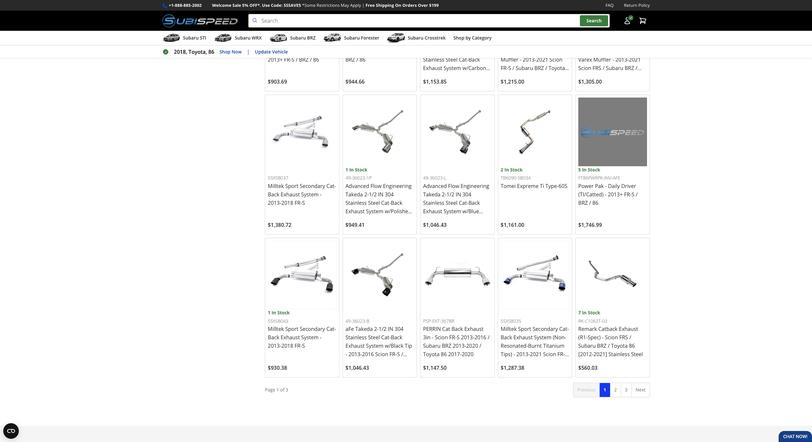 Task type: describe. For each thing, give the bounding box(es) containing it.
restrictions
[[317, 2, 340, 8]]

subaru left the forester
[[344, 35, 360, 41]]

update
[[255, 49, 271, 55]]

- inside milltek sport secondary cat- back exhaust system - 2013-2018 fr-s
[[320, 191, 322, 198]]

*some restrictions may apply | free shipping on orders over $199
[[302, 2, 439, 8]]

c1063t-
[[586, 318, 603, 324]]

86 inside invidia gemini (r400) dual tip exhaust - 2013+ fr-s / brz / 86
[[360, 56, 366, 63]]

1/2 inside 'advanced flow engineering takeda 2-1/2 in 304 stainless steel cat-back exhaust system w/carbon fiber tip toyota 86/ft86/gt86 12-20 / scion fr-s 13-16 / subaru brz 13- 20 h4-2.0l'
[[447, 48, 455, 55]]

ti
[[540, 183, 545, 190]]

03
[[603, 318, 608, 324]]

exhaust inside milltek sport secondary cat- back exhaust system - 2013+ fr-s / brz / 86
[[281, 48, 300, 55]]

367br
[[441, 318, 455, 324]]

5
[[579, 167, 581, 173]]

brz inside 1 in stock 49-36023-1p advanced flow engineering takeda 2-1/2 in 304 stainless steel cat-back exhaust system w/polished tip toyota 86/ft86/gt86 12-20 / scion fr-s 13-16 / subaru brz 13-20 h4-2.0l
[[364, 233, 374, 240]]

x force stainless steel cat-back system w/ varex muffler - 2013-2021 scion fr-s / subaru brz / toyota 86 image
[[501, 0, 570, 23]]

fr- inside 49-36023-b afe takeda 2-1/2 in 304 stainless steel cat-back exhaust system w/black tip - 2013-2016 scion fr-s / 2013-2020 subaru brz / 2017-2020 toyota 86
[[390, 351, 397, 358]]

brz inside x force stainless steel cat- back system w/ varex muffler - 2013-2021 scion fr-s / subaru brz / toyota 86
[[535, 65, 544, 72]]

888-
[[175, 2, 184, 8]]

toyota inside x force stainless steel cat- back system w/ varex muffler - 2013-2021 scion fr-s / subaru brz / toyota 86
[[549, 65, 565, 72]]

toyota,
[[189, 48, 207, 56]]

policy
[[639, 2, 650, 8]]

takeda inside the "advanced flow engineering takeda 2-1/2 in 304 stainless steel cat-back exhaust system w/blue flame tip toyota 86/ft86/gt86 12-20 / scion fr-s 13-16 / subaru brz 13- 20 h4-2.0l"
[[423, 191, 441, 198]]

system inside x force 3 inch stainless steel cat-back system with varex muffler - 2013-2021 scion frs / subaru brz / toyota 86
[[614, 48, 632, 55]]

36023- for 49-36023-c
[[430, 32, 445, 38]]

inch
[[602, 39, 612, 47]]

subaru wrx
[[235, 35, 262, 41]]

brz inside x force 3 inch stainless steel cat-back system with varex muffler - 2013-2021 scion frs / subaru brz / toyota 86
[[625, 65, 635, 72]]

secondary inside 1 in stock ssxsb043 milltek sport secondary cat- back exhaust system - 2013-2018 fr-s
[[300, 326, 325, 333]]

in inside the "advanced flow engineering takeda 2-1/2 in 304 stainless steel cat-back exhaust system w/blue flame tip toyota 86/ft86/gt86 12-20 / scion fr-s 13-16 / subaru brz 13- 20 h4-2.0l"
[[456, 191, 461, 198]]

2.0l inside 1 in stock 49-36023-1p advanced flow engineering takeda 2-1/2 in 304 stainless steel cat-back exhaust system w/polished tip toyota 86/ft86/gt86 12-20 / scion fr-s 13-16 / subaru brz 13-20 h4-2.0l
[[399, 233, 409, 240]]

fr- inside invidia gemini (r400) dual tip exhaust - 2013+ fr-s / brz / 86
[[394, 48, 402, 55]]

0 vertical spatial |
[[362, 2, 365, 8]]

next
[[636, 387, 646, 393]]

- inside milltek sport secondary cat- back exhaust system (non- resonated-burnt titanium tips) - 2013-2021 scion fr-s / subaru brz / toyota 86
[[514, 351, 515, 358]]

subaru inside 1 in stock 49-36023-1p advanced flow engineering takeda 2-1/2 in 304 stainless steel cat-back exhaust system w/polished tip toyota 86/ft86/gt86 12-20 / scion fr-s 13-16 / subaru brz 13-20 h4-2.0l
[[346, 233, 363, 240]]

49-36023-b afe takeda 2-1/2 in 304 stainless steel cat-back exhaust system w/black tip - 2013-2016 scion fr-s / 2013-2020 subaru brz / 2017-2020 toyota 86
[[346, 318, 412, 375]]

brz inside invidia gemini (r400) dual tip exhaust - 2013+ fr-s / brz / 86
[[346, 56, 355, 63]]

- inside the 7 in stock rk-c1063t-03 remark catback exhaust (r1-spec) - scion frs / subaru brz / toyota 86 [2012-2021] stainless steel
[[602, 334, 604, 341]]

back inside milltek sport secondary cat- back exhaust system - 2013+ fr-s / brz / 86
[[268, 48, 280, 55]]

brz inside milltek sport secondary cat- back exhaust system - 2013+ fr-s / brz / 86
[[299, 56, 309, 63]]

subaru crosstrek button
[[387, 32, 446, 45]]

exhaust inside 1 in stock 49-36023-1p advanced flow engineering takeda 2-1/2 in 304 stainless steel cat-back exhaust system w/polished tip toyota 86/ft86/gt86 12-20 / scion fr-s 13-16 / subaru brz 13-20 h4-2.0l
[[346, 208, 365, 215]]

scion inside the "advanced flow engineering takeda 2-1/2 in 304 stainless steel cat-back exhaust system w/blue flame tip toyota 86/ft86/gt86 12-20 / scion fr-s 13-16 / subaru brz 13- 20 h4-2.0l"
[[477, 225, 490, 232]]

1p
[[367, 175, 372, 181]]

subaru forester
[[344, 35, 380, 41]]

gemini
[[363, 39, 380, 47]]

tip for advanced flow engineering takeda 2-1/2 in 304 stainless steel cat-back exhaust system w/blue flame tip toyota 86/ft86/gt86 12-20 / scion fr-s 13-16 / subaru brz 13- 20 h4-2.0l
[[439, 216, 447, 223]]

2002
[[192, 2, 202, 8]]

1/2 inside 1 in stock 49-36023-1p advanced flow engineering takeda 2-1/2 in 304 stainless steel cat-back exhaust system w/polished tip toyota 86/ft86/gt86 12-20 / scion fr-s 13-16 / subaru brz 13-20 h4-2.0l
[[369, 191, 377, 198]]

subaru inside 'advanced flow engineering takeda 2-1/2 in 304 stainless steel cat-back exhaust system w/carbon fiber tip toyota 86/ft86/gt86 12-20 / scion fr-s 13-16 / subaru brz 13- 20 h4-2.0l'
[[453, 90, 471, 97]]

cat- inside x force stainless steel cat- back system w/ varex muffler - 2013-2021 scion fr-s / subaru brz / toyota 86
[[556, 39, 566, 47]]

12- for $1,046.43
[[459, 225, 466, 232]]

a subaru brz thumbnail image image
[[270, 33, 288, 43]]

faq
[[606, 2, 614, 8]]

tomei
[[501, 183, 516, 190]]

fr- inside the "advanced flow engineering takeda 2-1/2 in 304 stainless steel cat-back exhaust system w/blue flame tip toyota 86/ft86/gt86 12-20 / scion fr-s 13-16 / subaru brz 13- 20 h4-2.0l"
[[423, 233, 431, 240]]

2013+ inside 5 in stock ft86pwrpk-inv-afe power pak - daily driver (ti/catted) - 2013+ fr-s / brz / 86
[[608, 191, 623, 198]]

subaru inside x force 3 inch stainless steel cat-back system with varex muffler - 2013-2021 scion frs / subaru brz / toyota 86
[[606, 65, 624, 72]]

60s
[[559, 183, 568, 190]]

$1,153.85
[[423, 78, 447, 85]]

$949.41
[[346, 222, 365, 229]]

cat- inside 1 in stock ssxsb043 milltek sport secondary cat- back exhaust system - 2013-2018 fr-s
[[327, 326, 336, 333]]

exhaust inside milltek sport secondary cat- back exhaust system - 2013-2018 fr-s
[[281, 191, 300, 198]]

$930.38
[[268, 365, 287, 372]]

2013- inside x force stainless steel cat- back system w/ varex muffler - 2013-2021 scion fr-s / subaru brz / toyota 86
[[523, 56, 537, 63]]

varex inside x force 3 inch stainless steel cat-back system with varex muffler - 2013-2021 scion frs / subaru brz / toyota 86
[[579, 56, 593, 63]]

+1-888-885-2002
[[169, 2, 202, 8]]

2013- inside milltek sport secondary cat- back exhaust system - 2013-2018 fr-s
[[268, 199, 282, 207]]

subispeed logo image
[[162, 14, 238, 28]]

remark
[[579, 326, 597, 333]]

1 for 1 in stock 49-36023-1p advanced flow engineering takeda 2-1/2 in 304 stainless steel cat-back exhaust system w/polished tip toyota 86/ft86/gt86 12-20 / scion fr-s 13-16 / subaru brz 13-20 h4-2.0l
[[346, 167, 348, 173]]

cat- inside milltek sport secondary cat- back exhaust system (non- resonated-burnt titanium tips) - 2013-2021 scion fr-s / subaru brz / toyota 86
[[560, 326, 569, 333]]

subaru inside milltek sport secondary cat- back exhaust system (non- resonated-burnt titanium tips) - 2013-2021 scion fr-s / subaru brz / toyota 86
[[504, 360, 522, 367]]

86/ft86/gt86 for $1,046.43
[[423, 225, 457, 232]]

milltek sport secondary cat-back exhaust system - 2013+ fr-s / brz / 86 image
[[268, 0, 337, 23]]

cat- inside 1 in stock 49-36023-1p advanced flow engineering takeda 2-1/2 in 304 stainless steel cat-back exhaust system w/polished tip toyota 86/ft86/gt86 12-20 / scion fr-s 13-16 / subaru brz 13-20 h4-2.0l
[[382, 199, 391, 207]]

a subaru wrx thumbnail image image
[[214, 33, 232, 43]]

in for 36023-
[[350, 167, 354, 173]]

2013- inside x force 3 inch stainless steel cat-back system with varex muffler - 2013-2021 scion frs / subaru brz / toyota 86
[[616, 56, 629, 63]]

milltek sport secondary cat-back exhaust system (non-resonated-burnt titanium tips) - 2013-2021 scion fr-s / subaru brz / toyota 86 image
[[501, 241, 570, 310]]

engineering for advanced flow engineering takeda 2-1/2 in 304 stainless steel cat-back exhaust system w/blue flame tip toyota 86/ft86/gt86 12-20 / scion fr-s 13-16 / subaru brz 13- 20 h4-2.0l
[[461, 183, 490, 190]]

dual
[[398, 39, 409, 47]]

$1,046.43 for advanced flow engineering takeda 2-1/2 in 304 stainless steel cat-back exhaust system w/blue flame tip toyota 86/ft86/gt86 12-20 / scion fr-s 13-16 / subaru brz 13- 20 h4-2.0l
[[423, 222, 447, 229]]

x force stainless steel cat- back system w/ varex muffler - 2013-2021 scion fr-s / subaru brz / toyota 86
[[501, 39, 566, 80]]

stainless inside 'advanced flow engineering takeda 2-1/2 in 304 stainless steel cat-back exhaust system w/carbon fiber tip toyota 86/ft86/gt86 12-20 / scion fr-s 13-16 / subaru brz 13- 20 h4-2.0l'
[[423, 56, 445, 63]]

- inside milltek sport secondary cat- back exhaust system - 2013+ fr-s / brz / 86
[[320, 48, 322, 55]]

brz inside 'advanced flow engineering takeda 2-1/2 in 304 stainless steel cat-back exhaust system w/carbon fiber tip toyota 86/ft86/gt86 12-20 / scion fr-s 13-16 / subaru brz 13- 20 h4-2.0l'
[[472, 90, 482, 97]]

psp-ext-367br perrin cat back exhaust 3in - scion fr-s 2013-2016 / subaru brz 2013-2020 / toyota 86 2017-2020
[[423, 318, 490, 358]]

milltek sport secondary cat- back exhaust system - 2013-2018 fr-s
[[268, 183, 336, 207]]

$1,287.38
[[501, 365, 525, 372]]

next button
[[632, 383, 650, 398]]

stainless inside x force 3 inch stainless steel cat-back system with varex muffler - 2013-2021 scion frs / subaru brz / toyota 86
[[614, 39, 635, 47]]

system inside 1 in stock ssxsb043 milltek sport secondary cat- back exhaust system - 2013-2018 fr-s
[[301, 334, 319, 341]]

milltek sport secondary cat- back exhaust system (non- resonated-burnt titanium tips) - 2013-2021 scion fr-s / subaru brz / toyota 86
[[501, 326, 569, 367]]

2021 for x force 3 inch stainless steel cat-back system with varex muffler - 2013-2021 scion frs / subaru brz / toyota 86
[[629, 56, 641, 63]]

use
[[262, 2, 270, 8]]

flame
[[423, 216, 438, 223]]

scion inside x force 3 inch stainless steel cat-back system with varex muffler - 2013-2021 scion frs / subaru brz / toyota 86
[[579, 65, 592, 72]]

subaru crosstrek
[[408, 35, 446, 41]]

brz inside 5 in stock ft86pwrpk-inv-afe power pak - daily driver (ti/catted) - 2013+ fr-s / brz / 86
[[579, 199, 588, 207]]

subaru left crosstrek
[[408, 35, 424, 41]]

3 inside x force 3 inch stainless steel cat-back system with varex muffler - 2013-2021 scion frs / subaru brz / toyota 86
[[598, 39, 601, 47]]

h4- for advanced flow engineering takeda 2-1/2 in 304 stainless steel cat-back exhaust system w/blue flame tip toyota 86/ft86/gt86 12-20 / scion fr-s 13-16 / subaru brz 13- 20 h4-2.0l
[[431, 242, 439, 249]]

2018 inside milltek sport secondary cat- back exhaust system - 2013-2018 fr-s
[[282, 199, 293, 207]]

exhaust inside the 7 in stock rk-c1063t-03 remark catback exhaust (r1-spec) - scion frs / subaru brz / toyota 86 [2012-2021] stainless steel
[[619, 326, 639, 333]]

by
[[466, 35, 471, 41]]

shop for shop by category
[[454, 35, 465, 41]]

304 inside 1 in stock 49-36023-1p advanced flow engineering takeda 2-1/2 in 304 stainless steel cat-back exhaust system w/polished tip toyota 86/ft86/gt86 12-20 / scion fr-s 13-16 / subaru brz 13-20 h4-2.0l
[[385, 191, 394, 198]]

brz inside subaru brz dropdown button
[[307, 35, 316, 41]]

subaru sti button
[[162, 32, 206, 45]]

milltek for milltek sport secondary cat- back exhaust system - 2013+ fr-s / brz / 86
[[268, 39, 284, 47]]

brz inside the "advanced flow engineering takeda 2-1/2 in 304 stainless steel cat-back exhaust system w/blue flame tip toyota 86/ft86/gt86 12-20 / scion fr-s 13-16 / subaru brz 13- 20 h4-2.0l"
[[472, 233, 482, 240]]

2021]
[[594, 351, 608, 358]]

s inside 49-36023-b afe takeda 2-1/2 in 304 stainless steel cat-back exhaust system w/black tip - 2013-2016 scion fr-s / 2013-2020 subaru brz / 2017-2020 toyota 86
[[397, 351, 400, 358]]

ext-
[[433, 318, 441, 324]]

s inside 'advanced flow engineering takeda 2-1/2 in 304 stainless steel cat-back exhaust system w/carbon fiber tip toyota 86/ft86/gt86 12-20 / scion fr-s 13-16 / subaru brz 13- 20 h4-2.0l'
[[431, 90, 434, 97]]

remark catback exhaust (r1-spec) - scion frs / subaru brz / toyota 86 [2012-2021] stainless steel image
[[579, 241, 647, 310]]

welcome
[[212, 2, 232, 8]]

flow for advanced flow engineering takeda 2-1/2 in 304 stainless steel cat-back exhaust system w/carbon fiber tip toyota 86/ft86/gt86 12-20 / scion fr-s 13-16 / subaru brz 13- 20 h4-2.0l
[[448, 39, 460, 47]]

subaru inside dropdown button
[[290, 35, 306, 41]]

steel inside 'advanced flow engineering takeda 2-1/2 in 304 stainless steel cat-back exhaust system w/carbon fiber tip toyota 86/ft86/gt86 12-20 / scion fr-s 13-16 / subaru brz 13- 20 h4-2.0l'
[[446, 56, 458, 63]]

shop now link
[[220, 48, 242, 56]]

12- for $1,153.85
[[459, 82, 466, 89]]

fr- inside 5 in stock ft86pwrpk-inv-afe power pak - daily driver (ti/catted) - 2013+ fr-s / brz / 86
[[625, 191, 632, 198]]

$944.66
[[346, 78, 365, 85]]

subaru inside 'dropdown button'
[[235, 35, 251, 41]]

sale
[[233, 2, 241, 8]]

2013+ inside milltek sport secondary cat- back exhaust system - 2013+ fr-s / brz / 86
[[268, 56, 283, 63]]

s inside the "advanced flow engineering takeda 2-1/2 in 304 stainless steel cat-back exhaust system w/blue flame tip toyota 86/ft86/gt86 12-20 / scion fr-s 13-16 / subaru brz 13- 20 h4-2.0l"
[[431, 233, 434, 240]]

304 inside 'advanced flow engineering takeda 2-1/2 in 304 stainless steel cat-back exhaust system w/carbon fiber tip toyota 86/ft86/gt86 12-20 / scion fr-s 13-16 / subaru brz 13- 20 h4-2.0l'
[[463, 48, 472, 55]]

invidia
[[346, 39, 362, 47]]

49-36023-l
[[423, 175, 447, 181]]

may
[[341, 2, 349, 8]]

+1-888-885-2002 link
[[169, 2, 202, 9]]

stock for c1063t-
[[588, 310, 601, 316]]

cat- inside milltek sport secondary cat- back exhaust system - 2013-2018 fr-s
[[327, 183, 336, 190]]

49-36023-c
[[423, 32, 447, 38]]

force for steel
[[583, 39, 596, 47]]

search
[[587, 18, 602, 24]]

psp-
[[423, 318, 433, 324]]

cat- inside the "advanced flow engineering takeda 2-1/2 in 304 stainless steel cat-back exhaust system w/blue flame tip toyota 86/ft86/gt86 12-20 / scion fr-s 13-16 / subaru brz 13- 20 h4-2.0l"
[[459, 199, 469, 207]]

apply
[[350, 2, 361, 8]]

return policy
[[625, 2, 650, 8]]

perrin
[[423, 326, 441, 333]]

subaru left the sti
[[183, 35, 199, 41]]

cat- inside milltek sport secondary cat- back exhaust system - 2013+ fr-s / brz / 86
[[327, 39, 336, 47]]

hs12sst7gm1st
[[346, 32, 381, 38]]

1 in stock ssxsb043 milltek sport secondary cat- back exhaust system - 2013-2018 fr-s
[[268, 310, 336, 350]]

system inside the "advanced flow engineering takeda 2-1/2 in 304 stainless steel cat-back exhaust system w/blue flame tip toyota 86/ft86/gt86 12-20 / scion fr-s 13-16 / subaru brz 13- 20 h4-2.0l"
[[444, 208, 461, 215]]

1 for 1 in stock ssxsb043 milltek sport secondary cat- back exhaust system - 2013-2018 fr-s
[[268, 310, 271, 316]]

back inside 'advanced flow engineering takeda 2-1/2 in 304 stainless steel cat-back exhaust system w/carbon fiber tip toyota 86/ft86/gt86 12-20 / scion fr-s 13-16 / subaru brz 13- 20 h4-2.0l'
[[469, 56, 480, 63]]

brz inside psp-ext-367br perrin cat back exhaust 3in - scion fr-s 2013-2016 / subaru brz 2013-2020 / toyota 86 2017-2020
[[442, 343, 452, 350]]

86 inside 49-36023-b afe takeda 2-1/2 in 304 stainless steel cat-back exhaust system w/black tip - 2013-2016 scion fr-s / 2013-2020 subaru brz / 2017-2020 toyota 86
[[390, 368, 396, 375]]

16 for $1,046.43
[[443, 233, 449, 240]]

36023- inside 1 in stock 49-36023-1p advanced flow engineering takeda 2-1/2 in 304 stainless steel cat-back exhaust system w/polished tip toyota 86/ft86/gt86 12-20 / scion fr-s 13-16 / subaru brz 13-20 h4-2.0l
[[352, 175, 367, 181]]

tips)
[[501, 351, 512, 358]]

(r400)
[[382, 39, 397, 47]]

2017- inside 49-36023-b afe takeda 2-1/2 in 304 stainless steel cat-back exhaust system w/black tip - 2013-2016 scion fr-s / 2013-2020 subaru brz / 2017-2020 toyota 86
[[346, 368, 359, 375]]

a subaru sti thumbnail image image
[[162, 33, 181, 43]]

milltek inside 1 in stock ssxsb043 milltek sport secondary cat- back exhaust system - 2013-2018 fr-s
[[268, 326, 284, 333]]

page 1 of 3
[[265, 387, 288, 393]]

previous
[[578, 387, 596, 393]]

x force 3 inch stainless steel cat-back system with varex muffler - 2013-2021 scion frs / subaru brz / toyota 86
[[579, 39, 644, 80]]

2018 inside 1 in stock ssxsb043 milltek sport secondary cat- back exhaust system - 2013-2018 fr-s
[[282, 343, 293, 350]]

brz inside the 7 in stock rk-c1063t-03 remark catback exhaust (r1-spec) - scion frs / subaru brz / toyota 86 [2012-2021] stainless steel
[[598, 343, 607, 350]]

perrin cat back exhaust 3in - scion fr-s 2013-2016 / subaru brz 2013-2020 / toyota 86 2017-2020 image
[[423, 241, 492, 310]]

36023- for 49-36023-l
[[430, 175, 445, 181]]

sport for 2013+
[[286, 39, 299, 47]]

tomei expreme ti type-60s image
[[501, 98, 570, 166]]

toyota inside the "advanced flow engineering takeda 2-1/2 in 304 stainless steel cat-back exhaust system w/blue flame tip toyota 86/ft86/gt86 12-20 / scion fr-s 13-16 / subaru brz 13- 20 h4-2.0l"
[[448, 216, 465, 223]]

tb6090-
[[501, 175, 518, 181]]

stock for 36023-
[[355, 167, 368, 173]]

off*.
[[250, 2, 261, 8]]

2.0l for $1,153.85
[[439, 98, 449, 106]]

system inside milltek sport secondary cat- back exhaust system (non- resonated-burnt titanium tips) - 2013-2021 scion fr-s / subaru brz / toyota 86
[[534, 334, 552, 341]]

3 inside button
[[625, 387, 628, 393]]

exhaust inside milltek sport secondary cat- back exhaust system (non- resonated-burnt titanium tips) - 2013-2021 scion fr-s / subaru brz / toyota 86
[[514, 334, 533, 341]]

2018, toyota, 86
[[174, 48, 214, 56]]

shipping
[[376, 2, 394, 8]]

in for c1063t-
[[583, 310, 587, 316]]

stock for sb03a
[[511, 167, 523, 173]]

$1,380.72
[[268, 222, 292, 229]]

5 in stock ft86pwrpk-inv-afe power pak - daily driver (ti/catted) - 2013+ fr-s / brz / 86
[[579, 167, 638, 207]]

open widget image
[[3, 424, 19, 439]]

exhaust inside the "advanced flow engineering takeda 2-1/2 in 304 stainless steel cat-back exhaust system w/blue flame tip toyota 86/ft86/gt86 12-20 / scion fr-s 13-16 / subaru brz 13- 20 h4-2.0l"
[[423, 208, 443, 215]]

exhaust inside invidia gemini (r400) dual tip exhaust - 2013+ fr-s / brz / 86
[[354, 48, 374, 55]]

86 inside 5 in stock ft86pwrpk-inv-afe power pak - daily driver (ti/catted) - 2013+ fr-s / brz / 86
[[593, 199, 599, 207]]

scion inside psp-ext-367br perrin cat back exhaust 3in - scion fr-s 2013-2016 / subaru brz 2013-2020 / toyota 86 2017-2020
[[435, 334, 448, 341]]

spec)
[[588, 334, 601, 341]]

fr- inside milltek sport secondary cat- back exhaust system - 2013-2018 fr-s
[[295, 199, 302, 207]]

scion inside milltek sport secondary cat- back exhaust system (non- resonated-burnt titanium tips) - 2013-2021 scion fr-s / subaru brz / toyota 86
[[544, 351, 557, 358]]

system inside 'advanced flow engineering takeda 2-1/2 in 304 stainless steel cat-back exhaust system w/carbon fiber tip toyota 86/ft86/gt86 12-20 / scion fr-s 13-16 / subaru brz 13- 20 h4-2.0l'
[[444, 65, 461, 72]]

- inside x force stainless steel cat- back system w/ varex muffler - 2013-2021 scion fr-s / subaru brz / toyota 86
[[520, 56, 522, 63]]

fiber
[[423, 73, 436, 80]]

scion inside 49-36023-b afe takeda 2-1/2 in 304 stainless steel cat-back exhaust system w/black tip - 2013-2016 scion fr-s / 2013-2020 subaru brz / 2017-2020 toyota 86
[[376, 351, 388, 358]]

subaru brz button
[[270, 32, 316, 45]]

toyota inside 1 in stock 49-36023-1p advanced flow engineering takeda 2-1/2 in 304 stainless steel cat-back exhaust system w/polished tip toyota 86/ft86/gt86 12-20 / scion fr-s 13-16 / subaru brz 13-20 h4-2.0l
[[354, 216, 371, 223]]

1 button
[[600, 383, 611, 398]]

b
[[367, 318, 370, 324]]

$1,046.43 for afe takeda 2-1/2 in 304 stainless steel cat-back exhaust system w/black tip - 2013-2016 scion fr-s / 2013-2020 subaru brz / 2017-2020 toyota 86
[[346, 365, 369, 372]]

subaru inside 49-36023-b afe takeda 2-1/2 in 304 stainless steel cat-back exhaust system w/black tip - 2013-2016 scion fr-s / 2013-2020 subaru brz / 2017-2020 toyota 86
[[373, 360, 390, 367]]



Task type: locate. For each thing, give the bounding box(es) containing it.
brz down w/blue
[[472, 233, 482, 240]]

$1,161.00
[[501, 222, 525, 229]]

0 vertical spatial 86/ft86/gt86
[[423, 82, 457, 89]]

brz down w/carbon
[[472, 90, 482, 97]]

in inside 1 in stock 49-36023-1p advanced flow engineering takeda 2-1/2 in 304 stainless steel cat-back exhaust system w/polished tip toyota 86/ft86/gt86 12-20 / scion fr-s 13-16 / subaru brz 13-20 h4-2.0l
[[350, 167, 354, 173]]

system inside milltek sport secondary cat- back exhaust system - 2013-2018 fr-s
[[301, 191, 319, 198]]

stainless up fiber
[[423, 56, 445, 63]]

2.0l
[[439, 98, 449, 106], [399, 233, 409, 240], [439, 242, 449, 249]]

0 vertical spatial frs
[[593, 65, 602, 72]]

2- down crosstrek
[[442, 48, 447, 55]]

secondary for s
[[300, 183, 325, 190]]

system inside 1 in stock 49-36023-1p advanced flow engineering takeda 2-1/2 in 304 stainless steel cat-back exhaust system w/polished tip toyota 86/ft86/gt86 12-20 / scion fr-s 13-16 / subaru brz 13-20 h4-2.0l
[[366, 208, 384, 215]]

in inside 5 in stock ft86pwrpk-inv-afe power pak - daily driver (ti/catted) - 2013+ fr-s / brz / 86
[[583, 167, 587, 173]]

muffler
[[501, 56, 519, 63], [594, 56, 612, 63]]

86/ft86/gt86 inside 1 in stock 49-36023-1p advanced flow engineering takeda 2-1/2 in 304 stainless steel cat-back exhaust system w/polished tip toyota 86/ft86/gt86 12-20 / scion fr-s 13-16 / subaru brz 13-20 h4-2.0l
[[372, 216, 406, 223]]

sssave5
[[284, 2, 301, 8]]

back inside psp-ext-367br perrin cat back exhaust 3in - scion fr-s 2013-2016 / subaru brz 2013-2020 / toyota 86 2017-2020
[[452, 326, 463, 333]]

0 vertical spatial shop
[[454, 35, 465, 41]]

brz down (ti/catted)
[[579, 199, 588, 207]]

brz down with
[[625, 65, 635, 72]]

0 horizontal spatial 3
[[286, 387, 288, 393]]

x for x force 3 inch stainless steel cat-back system with varex muffler - 2013-2021 scion frs / subaru brz / toyota 86
[[579, 39, 582, 47]]

0 horizontal spatial muffler
[[501, 56, 519, 63]]

2021 inside x force stainless steel cat- back system w/ varex muffler - 2013-2021 scion fr-s / subaru brz / toyota 86
[[537, 56, 549, 63]]

subaru down w/blue
[[453, 233, 471, 240]]

in inside 1 in stock ssxsb043 milltek sport secondary cat- back exhaust system - 2013-2018 fr-s
[[272, 310, 276, 316]]

1 horizontal spatial x
[[579, 39, 582, 47]]

x for x force stainless steel cat- back system w/ varex muffler - 2013-2021 scion fr-s / subaru brz / toyota 86
[[501, 39, 504, 47]]

1 vertical spatial varex
[[579, 56, 593, 63]]

fr- inside x force stainless steel cat- back system w/ varex muffler - 2013-2021 scion fr-s / subaru brz / toyota 86
[[501, 65, 509, 72]]

stainless down afe
[[346, 334, 367, 341]]

1 in stock 49-36023-1p advanced flow engineering takeda 2-1/2 in 304 stainless steel cat-back exhaust system w/polished tip toyota 86/ft86/gt86 12-20 / scion fr-s 13-16 / subaru brz 13-20 h4-2.0l
[[346, 167, 412, 240]]

$1,215.00
[[501, 78, 525, 85]]

49- left the "1p"
[[346, 175, 352, 181]]

2.0l for $1,046.43
[[439, 242, 449, 249]]

secondary for /
[[300, 39, 325, 47]]

engineering up w/blue
[[461, 183, 490, 190]]

back up w/polished on the top
[[391, 199, 403, 207]]

16 inside the "advanced flow engineering takeda 2-1/2 in 304 stainless steel cat-back exhaust system w/blue flame tip toyota 86/ft86/gt86 12-20 / scion fr-s 13-16 / subaru brz 13- 20 h4-2.0l"
[[443, 233, 449, 240]]

1 vertical spatial $1,046.43
[[346, 365, 369, 372]]

3 left the "inch"
[[598, 39, 601, 47]]

advanced down 49-36023-c at the right top of page
[[423, 39, 447, 47]]

1 horizontal spatial frs
[[620, 334, 629, 341]]

0 vertical spatial varex
[[540, 48, 554, 55]]

advanced inside the "advanced flow engineering takeda 2-1/2 in 304 stainless steel cat-back exhaust system w/blue flame tip toyota 86/ft86/gt86 12-20 / scion fr-s 13-16 / subaru brz 13- 20 h4-2.0l"
[[423, 183, 447, 190]]

takeda down 'b'
[[356, 326, 373, 333]]

milltek sport secondary cat-back exhaust system - 2013-2018 fr-s image
[[268, 98, 337, 166], [268, 241, 337, 310]]

brz up 2021] at the bottom of page
[[598, 343, 607, 350]]

0 vertical spatial 2
[[501, 167, 504, 173]]

2021 down with
[[629, 56, 641, 63]]

0 horizontal spatial 2016
[[362, 351, 374, 358]]

2 muffler from the left
[[594, 56, 612, 63]]

advanced for advanced flow engineering takeda 2-1/2 in 304 stainless steel cat-back exhaust system w/carbon fiber tip toyota 86/ft86/gt86 12-20 / scion fr-s 13-16 / subaru brz 13- 20 h4-2.0l
[[423, 39, 447, 47]]

exhaust inside 49-36023-b afe takeda 2-1/2 in 304 stainless steel cat-back exhaust system w/black tip - 2013-2016 scion fr-s / 2013-2020 subaru brz / 2017-2020 toyota 86
[[346, 343, 365, 350]]

1/2
[[447, 48, 455, 55], [369, 191, 377, 198], [447, 191, 455, 198], [379, 326, 387, 333]]

86 inside x force stainless steel cat- back system w/ varex muffler - 2013-2021 scion fr-s / subaru brz / toyota 86
[[501, 73, 507, 80]]

subaru down the "inch"
[[606, 65, 624, 72]]

inv-
[[605, 175, 613, 181]]

advanced down the "1p"
[[346, 183, 369, 190]]

stock up the "1p"
[[355, 167, 368, 173]]

invidia gemini (r400) dual tip exhaust - 2013+ fr-s / brz / 86
[[346, 39, 409, 63]]

exhaust right cat
[[465, 326, 484, 333]]

w/polished
[[385, 208, 412, 215]]

titanium
[[544, 343, 565, 350]]

s inside milltek sport secondary cat- back exhaust system (non- resonated-burnt titanium tips) - 2013-2021 scion fr-s / subaru brz / toyota 86
[[565, 351, 568, 358]]

0 horizontal spatial 2017-
[[346, 368, 359, 375]]

category
[[472, 35, 492, 41]]

2016
[[475, 334, 487, 341], [362, 351, 374, 358]]

brz down w/
[[535, 65, 544, 72]]

- inside 1 in stock ssxsb043 milltek sport secondary cat- back exhaust system - 2013-2018 fr-s
[[320, 334, 322, 341]]

shop by category
[[454, 35, 492, 41]]

2-
[[442, 48, 447, 55], [365, 191, 369, 198], [442, 191, 447, 198], [374, 326, 379, 333]]

subaru up [2012-
[[579, 343, 596, 350]]

resonated-
[[501, 343, 529, 350]]

2013+ down update vehicle button
[[268, 56, 283, 63]]

49- down search input field
[[423, 32, 430, 38]]

exhaust up resonated-
[[514, 334, 533, 341]]

burnt
[[529, 343, 542, 350]]

885-
[[184, 2, 192, 8]]

subaru down 3in
[[423, 343, 441, 350]]

2 vertical spatial 2.0l
[[439, 242, 449, 249]]

varex right w/
[[540, 48, 554, 55]]

stainless up flame
[[423, 199, 445, 207]]

1 vertical spatial shop
[[220, 49, 231, 55]]

stainless inside x force stainless steel cat- back system w/ varex muffler - 2013-2021 scion fr-s / subaru brz / toyota 86
[[520, 39, 541, 47]]

3 button
[[621, 383, 632, 398]]

49- left l
[[423, 175, 430, 181]]

304
[[463, 48, 472, 55], [385, 191, 394, 198], [463, 191, 472, 198], [395, 326, 404, 333]]

subaru down w/black
[[373, 360, 390, 367]]

0 vertical spatial milltek sport secondary cat-back exhaust system - 2013-2018 fr-s image
[[268, 98, 337, 166]]

0 horizontal spatial force
[[505, 39, 519, 47]]

afe
[[613, 175, 621, 181]]

0 horizontal spatial 2
[[501, 167, 504, 173]]

driver
[[622, 183, 637, 190]]

invidia gemini (r400) dual tip exhaust - 2013+ fr-s / brz / 86 image
[[346, 0, 414, 23]]

subaru sti
[[183, 35, 206, 41]]

brz
[[307, 35, 316, 41], [299, 56, 309, 63], [346, 56, 355, 63], [535, 65, 544, 72], [625, 65, 635, 72], [472, 90, 482, 97], [579, 199, 588, 207], [364, 233, 374, 240], [472, 233, 482, 240], [442, 343, 452, 350], [598, 343, 607, 350], [391, 360, 401, 367], [523, 360, 533, 367]]

2018,
[[174, 48, 187, 56]]

exhaust up flame
[[423, 208, 443, 215]]

l
[[444, 175, 447, 181]]

steel inside x force stainless steel cat- back system w/ varex muffler - 2013-2021 scion fr-s / subaru brz / toyota 86
[[543, 39, 555, 47]]

tip inside the "advanced flow engineering takeda 2-1/2 in 304 stainless steel cat-back exhaust system w/blue flame tip toyota 86/ft86/gt86 12-20 / scion fr-s 13-16 / subaru brz 13- 20 h4-2.0l"
[[439, 216, 447, 223]]

2013+ down (r400)
[[378, 48, 393, 55]]

86/ft86/gt86 down flame
[[423, 225, 457, 232]]

- inside x force 3 inch stainless steel cat-back system with varex muffler - 2013-2021 scion frs / subaru brz / toyota 86
[[613, 56, 615, 63]]

h4- inside the "advanced flow engineering takeda 2-1/2 in 304 stainless steel cat-back exhaust system w/blue flame tip toyota 86/ft86/gt86 12-20 / scion fr-s 13-16 / subaru brz 13- 20 h4-2.0l"
[[431, 242, 439, 249]]

takeda inside 1 in stock 49-36023-1p advanced flow engineering takeda 2-1/2 in 304 stainless steel cat-back exhaust system w/polished tip toyota 86/ft86/gt86 12-20 / scion fr-s 13-16 / subaru brz 13-20 h4-2.0l
[[346, 191, 363, 198]]

0 vertical spatial 2018
[[282, 199, 293, 207]]

1 vertical spatial h4-
[[390, 233, 399, 240]]

h4- down w/polished on the top
[[390, 233, 399, 240]]

advanced
[[423, 39, 447, 47], [346, 183, 369, 190], [423, 183, 447, 190]]

code:
[[271, 2, 283, 8]]

sport down ssxsb043
[[286, 326, 299, 333]]

tip for advanced flow engineering takeda 2-1/2 in 304 stainless steel cat-back exhaust system w/carbon fiber tip toyota 86/ft86/gt86 12-20 / scion fr-s 13-16 / subaru brz 13- 20 h4-2.0l
[[437, 73, 444, 80]]

304 up w/blue
[[463, 191, 472, 198]]

49-
[[423, 32, 430, 38], [346, 175, 352, 181], [423, 175, 430, 181], [346, 318, 352, 324]]

scion inside the 7 in stock rk-c1063t-03 remark catback exhaust (r1-spec) - scion frs / subaru brz / toyota 86 [2012-2021] stainless steel
[[605, 334, 618, 341]]

stainless up $949.41 at the bottom
[[346, 199, 367, 207]]

16 for $1,153.85
[[443, 90, 449, 97]]

back down the "inch"
[[602, 48, 613, 55]]

steel
[[543, 39, 555, 47], [579, 48, 591, 55], [446, 56, 458, 63], [368, 199, 380, 207], [446, 199, 458, 207], [368, 334, 380, 341], [632, 351, 643, 358]]

varex up $1,305.00
[[579, 56, 593, 63]]

stock up ssxsb043
[[278, 310, 290, 316]]

2 vertical spatial 16
[[443, 233, 449, 240]]

1 vertical spatial 2016
[[362, 351, 374, 358]]

$199
[[429, 2, 439, 8]]

36023- inside 49-36023-b afe takeda 2-1/2 in 304 stainless steel cat-back exhaust system w/black tip - 2013-2016 scion fr-s / 2013-2020 subaru brz / 2017-2020 toyota 86
[[352, 318, 367, 324]]

milltek inside milltek sport secondary cat- back exhaust system (non- resonated-burnt titanium tips) - 2013-2021 scion fr-s / subaru brz / toyota 86
[[501, 326, 517, 333]]

back inside 49-36023-b afe takeda 2-1/2 in 304 stainless steel cat-back exhaust system w/black tip - 2013-2016 scion fr-s / 2013-2020 subaru brz / 2017-2020 toyota 86
[[391, 334, 403, 341]]

brz down burnt on the right of page
[[523, 360, 533, 367]]

fr- inside psp-ext-367br perrin cat back exhaust 3in - scion fr-s 2013-2016 / subaru brz 2013-2020 / toyota 86 2017-2020
[[450, 334, 457, 341]]

1 vertical spatial frs
[[620, 334, 629, 341]]

(ti/catted)
[[579, 191, 604, 198]]

7
[[579, 310, 581, 316]]

daily
[[609, 183, 620, 190]]

w/carbon
[[463, 65, 486, 72]]

2018 up $930.38
[[282, 343, 293, 350]]

exhaust right 'catback'
[[619, 326, 639, 333]]

steel inside the 7 in stock rk-c1063t-03 remark catback exhaust (r1-spec) - scion frs / subaru brz / toyota 86 [2012-2021] stainless steel
[[632, 351, 643, 358]]

milltek down ssxsb037
[[268, 183, 284, 190]]

engineering for advanced flow engineering takeda 2-1/2 in 304 stainless steel cat-back exhaust system w/carbon fiber tip toyota 86/ft86/gt86 12-20 / scion fr-s 13-16 / subaru brz 13- 20 h4-2.0l
[[461, 39, 490, 47]]

ssxsb035
[[501, 318, 522, 324]]

frs right spec) on the right of page
[[620, 334, 629, 341]]

0 horizontal spatial 2013+
[[268, 56, 283, 63]]

0 vertical spatial 2017-
[[449, 351, 462, 358]]

$1,746.99
[[579, 222, 602, 229]]

over
[[418, 2, 428, 8]]

2 for 2
[[615, 387, 617, 393]]

86/ft86/gt86 down w/polished on the top
[[372, 216, 406, 223]]

2- down l
[[442, 191, 447, 198]]

vehicle
[[272, 49, 288, 55]]

1 horizontal spatial 3
[[598, 39, 601, 47]]

1 vertical spatial milltek sport secondary cat-back exhaust system - 2013-2018 fr-s image
[[268, 241, 337, 310]]

stock up c1063t-
[[588, 310, 601, 316]]

0 horizontal spatial $1,046.43
[[346, 365, 369, 372]]

subaru down $949.41 at the bottom
[[346, 233, 363, 240]]

subaru inside x force stainless steel cat- back system w/ varex muffler - 2013-2021 scion fr-s / subaru brz / toyota 86
[[516, 65, 534, 72]]

tip inside 1 in stock 49-36023-1p advanced flow engineering takeda 2-1/2 in 304 stainless steel cat-back exhaust system w/polished tip toyota 86/ft86/gt86 12-20 / scion fr-s 13-16 / subaru brz 13-20 h4-2.0l
[[346, 216, 353, 223]]

0 vertical spatial 2.0l
[[439, 98, 449, 106]]

tip
[[346, 48, 353, 55], [437, 73, 444, 80], [346, 216, 353, 223], [439, 216, 447, 223], [405, 343, 412, 350]]

advanced flow engineering takeda 2-1/2 in 304 stainless steel cat-back exhaust system w/carbon fiber tip toyota 86/ft86/gt86 12-20 / scion fr-s 13-16 / subaru brz 13- 20 h4-2.0l
[[423, 39, 491, 106]]

2- inside the "advanced flow engineering takeda 2-1/2 in 304 stainless steel cat-back exhaust system w/blue flame tip toyota 86/ft86/gt86 12-20 / scion fr-s 13-16 / subaru brz 13- 20 h4-2.0l"
[[442, 191, 447, 198]]

exhaust
[[281, 48, 300, 55], [354, 48, 374, 55], [423, 65, 443, 72], [281, 191, 300, 198], [346, 208, 365, 215], [423, 208, 443, 215], [465, 326, 484, 333], [619, 326, 639, 333], [281, 334, 300, 341], [514, 334, 533, 341], [346, 343, 365, 350]]

1 vertical spatial 16
[[398, 225, 403, 232]]

frs up $1,305.00
[[593, 65, 602, 72]]

- inside 49-36023-b afe takeda 2-1/2 in 304 stainless steel cat-back exhaust system w/black tip - 2013-2016 scion fr-s / 2013-2020 subaru brz / 2017-2020 toyota 86
[[346, 351, 347, 358]]

advanced flow engineering takeda 2-1/2 in 304 stainless steel cat-back exhaust system w/polished tip toyota 86/ft86/gt86 12-20 / scion fr-s 13-16 / subaru brz 13-20 h4-2.0l image
[[346, 98, 414, 166]]

in for inv-
[[583, 167, 587, 173]]

0 horizontal spatial x
[[501, 39, 504, 47]]

(non-
[[553, 334, 567, 341]]

86/ft86/gt86 down fiber
[[423, 82, 457, 89]]

1 inside "button"
[[604, 387, 607, 393]]

advanced flow engineering takeda 2-1/2 in 304 stainless steel cat-back exhaust system w/carbon fiber tip toyota 86/ft86/gt86 12-20 / scion fr-s 13-16 / subaru brz 13-20 h4-2.0l image
[[423, 0, 492, 23]]

afe takeda 2-1/2 in 304 stainless steel cat-back exhaust system w/black tip - 2013-2016 scion fr-s / 2013-2020 subaru brz / 2017-2020 toyota 86 image
[[346, 241, 414, 310]]

exhaust up $949.41 at the bottom
[[346, 208, 365, 215]]

1 for 1
[[604, 387, 607, 393]]

h4- inside 'advanced flow engineering takeda 2-1/2 in 304 stainless steel cat-back exhaust system w/carbon fiber tip toyota 86/ft86/gt86 12-20 / scion fr-s 13-16 / subaru brz 13- 20 h4-2.0l'
[[431, 98, 439, 106]]

2016 inside psp-ext-367br perrin cat back exhaust 3in - scion fr-s 2013-2016 / subaru brz 2013-2020 / toyota 86 2017-2020
[[475, 334, 487, 341]]

subaru forester button
[[324, 32, 380, 45]]

milltek for milltek sport secondary cat- back exhaust system (non- resonated-burnt titanium tips) - 2013-2021 scion fr-s / subaru brz / toyota 86
[[501, 326, 517, 333]]

scion
[[550, 56, 563, 63], [579, 65, 592, 72], [477, 82, 490, 89], [364, 225, 377, 232], [477, 225, 490, 232], [435, 334, 448, 341], [605, 334, 618, 341], [376, 351, 388, 358], [544, 351, 557, 358]]

search input field
[[248, 14, 610, 28]]

fr-
[[394, 48, 402, 55], [284, 56, 292, 63], [501, 65, 509, 72], [423, 90, 431, 97], [625, 191, 632, 198], [295, 199, 302, 207], [378, 225, 386, 232], [423, 233, 431, 240], [450, 334, 457, 341], [295, 343, 302, 350], [390, 351, 397, 358], [558, 351, 565, 358]]

1 vertical spatial 2
[[615, 387, 617, 393]]

advanced down 49-36023-l
[[423, 183, 447, 190]]

brz inside 49-36023-b afe takeda 2-1/2 in 304 stainless steel cat-back exhaust system w/black tip - 2013-2016 scion fr-s / 2013-2020 subaru brz / 2017-2020 toyota 86
[[391, 360, 401, 367]]

2 up tb6090-
[[501, 167, 504, 173]]

power
[[579, 183, 594, 190]]

2 2018 from the top
[[282, 343, 293, 350]]

$1,046.43
[[423, 222, 447, 229], [346, 365, 369, 372]]

brz down w/black
[[391, 360, 401, 367]]

49- for 49-36023-l
[[423, 175, 430, 181]]

advanced inside 'advanced flow engineering takeda 2-1/2 in 304 stainless steel cat-back exhaust system w/carbon fiber tip toyota 86/ft86/gt86 12-20 / scion fr-s 13-16 / subaru brz 13- 20 h4-2.0l'
[[423, 39, 447, 47]]

1 horizontal spatial 2016
[[475, 334, 487, 341]]

stainless inside 1 in stock 49-36023-1p advanced flow engineering takeda 2-1/2 in 304 stainless steel cat-back exhaust system w/polished tip toyota 86/ft86/gt86 12-20 / scion fr-s 13-16 / subaru brz 13-20 h4-2.0l
[[346, 199, 367, 207]]

0 horizontal spatial frs
[[593, 65, 602, 72]]

1 vertical spatial |
[[247, 48, 250, 56]]

0 horizontal spatial |
[[247, 48, 250, 56]]

muffler down the "inch"
[[594, 56, 612, 63]]

1 horizontal spatial muffler
[[594, 56, 612, 63]]

x force 3 inch stainless steel cat-back system with varex muffler - 2013-2021 scion frs / subaru brz / toyota 86 image
[[579, 0, 647, 23]]

2021 inside milltek sport secondary cat- back exhaust system (non- resonated-burnt titanium tips) - 2013-2021 scion fr-s / subaru brz / toyota 86
[[530, 351, 542, 358]]

cat- inside 'advanced flow engineering takeda 2-1/2 in 304 stainless steel cat-back exhaust system w/carbon fiber tip toyota 86/ft86/gt86 12-20 / scion fr-s 13-16 / subaru brz 13- 20 h4-2.0l'
[[459, 56, 469, 63]]

system inside x force stainless steel cat- back system w/ varex muffler - 2013-2021 scion fr-s / subaru brz / toyota 86
[[514, 48, 531, 55]]

2020
[[467, 343, 478, 350], [462, 351, 474, 358], [359, 360, 371, 367], [359, 368, 371, 375]]

2 horizontal spatial 2013+
[[608, 191, 623, 198]]

12- inside 1 in stock 49-36023-1p advanced flow engineering takeda 2-1/2 in 304 stainless steel cat-back exhaust system w/polished tip toyota 86/ft86/gt86 12-20 / scion fr-s 13-16 / subaru brz 13-20 h4-2.0l
[[346, 225, 353, 232]]

advanced inside 1 in stock 49-36023-1p advanced flow engineering takeda 2-1/2 in 304 stainless steel cat-back exhaust system w/polished tip toyota 86/ft86/gt86 12-20 / scion fr-s 13-16 / subaru brz 13-20 h4-2.0l
[[346, 183, 369, 190]]

1 horizontal spatial $1,046.43
[[423, 222, 447, 229]]

2 vertical spatial 2013+
[[608, 191, 623, 198]]

subaru wrx button
[[214, 32, 262, 45]]

brz down cat
[[442, 343, 452, 350]]

return
[[625, 2, 638, 8]]

secondary inside milltek sport secondary cat- back exhaust system (non- resonated-burnt titanium tips) - 2013-2021 scion fr-s / subaru brz / toyota 86
[[533, 326, 558, 333]]

49- up afe
[[346, 318, 352, 324]]

in inside 'advanced flow engineering takeda 2-1/2 in 304 stainless steel cat-back exhaust system w/carbon fiber tip toyota 86/ft86/gt86 12-20 / scion fr-s 13-16 / subaru brz 13- 20 h4-2.0l'
[[456, 48, 461, 55]]

1 muffler from the left
[[501, 56, 519, 63]]

subaru up $1,215.00
[[516, 65, 534, 72]]

shop for shop now
[[220, 49, 231, 55]]

muffler inside x force stainless steel cat- back system w/ varex muffler - 2013-2021 scion fr-s / subaru brz / toyota 86
[[501, 56, 519, 63]]

3 right 2 button
[[625, 387, 628, 393]]

secondary
[[300, 39, 325, 47], [300, 183, 325, 190], [300, 326, 325, 333], [533, 326, 558, 333]]

advanced for advanced flow engineering takeda 2-1/2 in 304 stainless steel cat-back exhaust system w/blue flame tip toyota 86/ft86/gt86 12-20 / scion fr-s 13-16 / subaru brz 13- 20 h4-2.0l
[[423, 183, 447, 190]]

back up w/black
[[391, 334, 403, 341]]

49- for 49-36023-b afe takeda 2-1/2 in 304 stainless steel cat-back exhaust system w/black tip - 2013-2016 scion fr-s / 2013-2020 subaru brz / 2017-2020 toyota 86
[[346, 318, 352, 324]]

subaru inside the 7 in stock rk-c1063t-03 remark catback exhaust (r1-spec) - scion frs / subaru brz / toyota 86 [2012-2021] stainless steel
[[579, 343, 596, 350]]

s inside 5 in stock ft86pwrpk-inv-afe power pak - daily driver (ti/catted) - 2013+ fr-s / brz / 86
[[632, 191, 635, 198]]

milltek down ssxsb043
[[268, 326, 284, 333]]

1 horizontal spatial 2017-
[[449, 351, 462, 358]]

2 vertical spatial h4-
[[431, 242, 439, 249]]

rk-
[[579, 318, 586, 324]]

shop by category button
[[454, 32, 492, 45]]

86/ft86/gt86 for $1,153.85
[[423, 82, 457, 89]]

2 vertical spatial 86/ft86/gt86
[[423, 225, 457, 232]]

exhaust up fiber
[[423, 65, 443, 72]]

takeda down crosstrek
[[423, 48, 441, 55]]

muffler up $1,215.00
[[501, 56, 519, 63]]

tip for 49-36023-b afe takeda 2-1/2 in 304 stainless steel cat-back exhaust system w/black tip - 2013-2016 scion fr-s / 2013-2020 subaru brz / 2017-2020 toyota 86
[[405, 343, 412, 350]]

a subaru crosstrek thumbnail image image
[[387, 33, 406, 43]]

varex inside x force stainless steel cat- back system w/ varex muffler - 2013-2021 scion fr-s / subaru brz / toyota 86
[[540, 48, 554, 55]]

0 vertical spatial 16
[[443, 90, 449, 97]]

stainless inside the "advanced flow engineering takeda 2-1/2 in 304 stainless steel cat-back exhaust system w/blue flame tip toyota 86/ft86/gt86 12-20 / scion fr-s 13-16 / subaru brz 13- 20 h4-2.0l"
[[423, 199, 445, 207]]

2021 for milltek sport secondary cat- back exhaust system (non- resonated-burnt titanium tips) - 2013-2021 scion fr-s / subaru brz / toyota 86
[[530, 351, 542, 358]]

304 down by
[[463, 48, 472, 55]]

2 x from the left
[[579, 39, 582, 47]]

1 horizontal spatial shop
[[454, 35, 465, 41]]

stock for milltek
[[278, 310, 290, 316]]

s inside milltek sport secondary cat- back exhaust system - 2013-2018 fr-s
[[302, 199, 305, 207]]

49- for 49-36023-c
[[423, 32, 430, 38]]

s inside psp-ext-367br perrin cat back exhaust 3in - scion fr-s 2013-2016 / subaru brz 2013-2020 / toyota 86 2017-2020
[[457, 334, 460, 341]]

2 left 3 button
[[615, 387, 617, 393]]

a subaru forester thumbnail image image
[[324, 33, 342, 43]]

| left "free"
[[362, 2, 365, 8]]

1/2 inside the "advanced flow engineering takeda 2-1/2 in 304 stainless steel cat-back exhaust system w/blue flame tip toyota 86/ft86/gt86 12-20 / scion fr-s 13-16 / subaru brz 13- 20 h4-2.0l"
[[447, 191, 455, 198]]

exhaust inside 'advanced flow engineering takeda 2-1/2 in 304 stainless steel cat-back exhaust system w/carbon fiber tip toyota 86/ft86/gt86 12-20 / scion fr-s 13-16 / subaru brz 13- 20 h4-2.0l'
[[423, 65, 443, 72]]

back down a subaru brz thumbnail image
[[268, 48, 280, 55]]

milltek down the ssxsb029
[[268, 39, 284, 47]]

muffler inside x force 3 inch stainless steel cat-back system with varex muffler - 2013-2021 scion frs / subaru brz / toyota 86
[[594, 56, 612, 63]]

sport for 2013-
[[286, 183, 299, 190]]

takeda up $949.41 at the bottom
[[346, 191, 363, 198]]

secondary for tips)
[[533, 326, 558, 333]]

subaru down w/carbon
[[453, 90, 471, 97]]

stainless inside the 7 in stock rk-c1063t-03 remark catback exhaust (r1-spec) - scion frs / subaru brz / toyota 86 [2012-2021] stainless steel
[[609, 351, 630, 358]]

1 horizontal spatial |
[[362, 2, 365, 8]]

stock
[[355, 167, 368, 173], [511, 167, 523, 173], [588, 167, 601, 173], [278, 310, 290, 316], [588, 310, 601, 316]]

86 inside milltek sport secondary cat- back exhaust system - 2013+ fr-s / brz / 86
[[313, 56, 319, 63]]

advanced flow engineering takeda 2-1/2 in 304 stainless steel cat-back exhaust system w/blue flame tip toyota 86/ft86/gt86 12-20 / scion fr-s 13-16 / subaru brz 13-20 h4-2.0l image
[[423, 98, 492, 166]]

3in
[[423, 334, 431, 341]]

h4- for advanced flow engineering takeda 2-1/2 in 304 stainless steel cat-back exhaust system w/carbon fiber tip toyota 86/ft86/gt86 12-20 / scion fr-s 13-16 / subaru brz 13- 20 h4-2.0l
[[431, 98, 439, 106]]

2 for 2 in stock tb6090-sb03a tomei expreme ti type-60s
[[501, 167, 504, 173]]

brz down $949.41 at the bottom
[[364, 233, 374, 240]]

1 vertical spatial 2017-
[[346, 368, 359, 375]]

button image
[[624, 17, 631, 25]]

2013+
[[378, 48, 393, 55], [268, 56, 283, 63], [608, 191, 623, 198]]

takeda down 49-36023-l
[[423, 191, 441, 198]]

2- inside 1 in stock 49-36023-1p advanced flow engineering takeda 2-1/2 in 304 stainless steel cat-back exhaust system w/polished tip toyota 86/ft86/gt86 12-20 / scion fr-s 13-16 / subaru brz 13-20 h4-2.0l
[[365, 191, 369, 198]]

sport inside milltek sport secondary cat- back exhaust system (non- resonated-burnt titanium tips) - 2013-2021 scion fr-s / subaru brz / toyota 86
[[519, 326, 532, 333]]

frs
[[593, 65, 602, 72], [620, 334, 629, 341]]

1 force from the left
[[505, 39, 519, 47]]

milltek for milltek sport secondary cat- back exhaust system - 2013-2018 fr-s
[[268, 183, 284, 190]]

2- right afe
[[374, 326, 379, 333]]

in
[[456, 48, 461, 55], [378, 191, 384, 198], [456, 191, 461, 198], [388, 326, 394, 333]]

3 right the of
[[286, 387, 288, 393]]

2 milltek sport secondary cat-back exhaust system - 2013-2018 fr-s image from the top
[[268, 241, 337, 310]]

1/2 inside 49-36023-b afe takeda 2-1/2 in 304 stainless steel cat-back exhaust system w/black tip - 2013-2016 scion fr-s / 2013-2020 subaru brz / 2017-2020 toyota 86
[[379, 326, 387, 333]]

stock inside 1 in stock ssxsb043 milltek sport secondary cat- back exhaust system - 2013-2018 fr-s
[[278, 310, 290, 316]]

shop left by
[[454, 35, 465, 41]]

milltek sport secondary cat-back exhaust system - 2013-2018 fr-s image for $930.38
[[268, 241, 337, 310]]

wrx
[[252, 35, 262, 41]]

subaru down tips) on the right of page
[[504, 360, 522, 367]]

force for back
[[505, 39, 519, 47]]

with
[[633, 48, 644, 55]]

h4- down flame
[[431, 242, 439, 249]]

1 horizontal spatial varex
[[579, 56, 593, 63]]

1 vertical spatial 2.0l
[[399, 233, 409, 240]]

3
[[598, 39, 601, 47], [286, 387, 288, 393], [625, 387, 628, 393]]

stock inside 5 in stock ft86pwrpk-inv-afe power pak - daily driver (ti/catted) - 2013+ fr-s / brz / 86
[[588, 167, 601, 173]]

in for milltek
[[272, 310, 276, 316]]

2021 down w/
[[537, 56, 549, 63]]

2013+ down daily
[[608, 191, 623, 198]]

flow for advanced flow engineering takeda 2-1/2 in 304 stainless steel cat-back exhaust system w/blue flame tip toyota 86/ft86/gt86 12-20 / scion fr-s 13-16 / subaru brz 13- 20 h4-2.0l
[[448, 183, 460, 190]]

exhaust inside psp-ext-367br perrin cat back exhaust 3in - scion fr-s 2013-2016 / subaru brz 2013-2020 / toyota 86 2017-2020
[[465, 326, 484, 333]]

force left the "inch"
[[583, 39, 596, 47]]

0 vertical spatial 2013+
[[378, 48, 393, 55]]

back inside 1 in stock 49-36023-1p advanced flow engineering takeda 2-1/2 in 304 stainless steel cat-back exhaust system w/polished tip toyota 86/ft86/gt86 12-20 / scion fr-s 13-16 / subaru brz 13-20 h4-2.0l
[[391, 199, 403, 207]]

- inside psp-ext-367br perrin cat back exhaust 3in - scion fr-s 2013-2016 / subaru brz 2013-2020 / toyota 86 2017-2020
[[432, 334, 434, 341]]

| right now
[[247, 48, 250, 56]]

0 vertical spatial $1,046.43
[[423, 222, 447, 229]]

1 horizontal spatial 2
[[615, 387, 617, 393]]

steel inside 1 in stock 49-36023-1p advanced flow engineering takeda 2-1/2 in 304 stainless steel cat-back exhaust system w/polished tip toyota 86/ft86/gt86 12-20 / scion fr-s 13-16 / subaru brz 13-20 h4-2.0l
[[368, 199, 380, 207]]

type-
[[546, 183, 559, 190]]

2013- inside 1 in stock ssxsb043 milltek sport secondary cat- back exhaust system - 2013-2018 fr-s
[[268, 343, 282, 350]]

1 x from the left
[[501, 39, 504, 47]]

0 vertical spatial 2016
[[475, 334, 487, 341]]

1 horizontal spatial 2013+
[[378, 48, 393, 55]]

1 vertical spatial 2013+
[[268, 56, 283, 63]]

x inside x force 3 inch stainless steel cat-back system with varex muffler - 2013-2021 scion frs / subaru brz / toyota 86
[[579, 39, 582, 47]]

exhaust down ssxsb043
[[281, 334, 300, 341]]

milltek sport secondary cat-back exhaust system - 2013-2018 fr-s image for $1,380.72
[[268, 98, 337, 166]]

back up resonated-
[[501, 334, 513, 341]]

sport up vehicle
[[286, 39, 299, 47]]

1 2018 from the top
[[282, 199, 293, 207]]

sti
[[200, 35, 206, 41]]

exhaust down afe
[[346, 343, 365, 350]]

s inside 1 in stock 49-36023-1p advanced flow engineering takeda 2-1/2 in 304 stainless steel cat-back exhaust system w/polished tip toyota 86/ft86/gt86 12-20 / scion fr-s 13-16 / subaru brz 13-20 h4-2.0l
[[386, 225, 389, 232]]

1 milltek sport secondary cat-back exhaust system - 2013-2018 fr-s image from the top
[[268, 98, 337, 166]]

2013+ inside invidia gemini (r400) dual tip exhaust - 2013+ fr-s / brz / 86
[[378, 48, 393, 55]]

engineering up w/carbon
[[461, 39, 490, 47]]

1 vertical spatial 2018
[[282, 343, 293, 350]]

2 horizontal spatial 3
[[625, 387, 628, 393]]

ssxsb029
[[268, 32, 289, 38]]

toyota inside x force 3 inch stainless steel cat-back system with varex muffler - 2013-2021 scion frs / subaru brz / toyota 86
[[579, 73, 595, 80]]

stock for inv-
[[588, 167, 601, 173]]

brz down invidia
[[346, 56, 355, 63]]

sport for resonated-
[[519, 326, 532, 333]]

fr- inside 'advanced flow engineering takeda 2-1/2 in 304 stainless steel cat-back exhaust system w/carbon fiber tip toyota 86/ft86/gt86 12-20 / scion fr-s 13-16 / subaru brz 13- 20 h4-2.0l'
[[423, 90, 431, 97]]

sport
[[286, 39, 299, 47], [286, 183, 299, 190], [286, 326, 299, 333], [519, 326, 532, 333]]

2021 down burnt on the right of page
[[530, 351, 542, 358]]

system inside milltek sport secondary cat- back exhaust system - 2013+ fr-s / brz / 86
[[301, 48, 319, 55]]

86 inside the 7 in stock rk-c1063t-03 remark catback exhaust (r1-spec) - scion frs / subaru brz / toyota 86 [2012-2021] stainless steel
[[629, 343, 635, 350]]

back up w/carbon
[[469, 56, 480, 63]]

subaru
[[183, 35, 199, 41], [235, 35, 251, 41], [290, 35, 306, 41], [344, 35, 360, 41], [408, 35, 424, 41], [516, 65, 534, 72], [606, 65, 624, 72], [453, 90, 471, 97], [346, 233, 363, 240], [453, 233, 471, 240], [423, 343, 441, 350], [579, 343, 596, 350], [373, 360, 390, 367], [504, 360, 522, 367]]

2018
[[282, 199, 293, 207], [282, 343, 293, 350]]

2018 up $1,380.72
[[282, 199, 293, 207]]

16 inside 'advanced flow engineering takeda 2-1/2 in 304 stainless steel cat-back exhaust system w/carbon fiber tip toyota 86/ft86/gt86 12-20 / scion fr-s 13-16 / subaru brz 13- 20 h4-2.0l'
[[443, 90, 449, 97]]

1 vertical spatial 86/ft86/gt86
[[372, 216, 406, 223]]

86 inside milltek sport secondary cat- back exhaust system (non- resonated-burnt titanium tips) - 2013-2021 scion fr-s / subaru brz / toyota 86
[[555, 360, 561, 367]]

h4- down the $1,153.85
[[431, 98, 439, 106]]

back left w/
[[501, 48, 513, 55]]

1 horizontal spatial force
[[583, 39, 596, 47]]

shop left now
[[220, 49, 231, 55]]

ssxsb043
[[268, 318, 289, 324]]

x
[[501, 39, 504, 47], [579, 39, 582, 47]]

36023- for 49-36023-b afe takeda 2-1/2 in 304 stainless steel cat-back exhaust system w/black tip - 2013-2016 scion fr-s / 2013-2020 subaru brz / 2017-2020 toyota 86
[[352, 318, 367, 324]]

2 force from the left
[[583, 39, 596, 47]]

update vehicle
[[255, 49, 288, 55]]

power pak - daily driver (ti/catted) - 2013+ fr-s / brz / 86 image
[[579, 98, 647, 166]]

0 horizontal spatial shop
[[220, 49, 231, 55]]

2 button
[[610, 383, 622, 398]]

2 inside button
[[615, 387, 617, 393]]

2- down the "1p"
[[365, 191, 369, 198]]

brz left a subaru forester thumbnail image
[[307, 35, 316, 41]]

86/ft86/gt86 inside the "advanced flow engineering takeda 2-1/2 in 304 stainless steel cat-back exhaust system w/blue flame tip toyota 86/ft86/gt86 12-20 / scion fr-s 13-16 / subaru brz 13- 20 h4-2.0l"
[[423, 225, 457, 232]]

in for sb03a
[[505, 167, 509, 173]]

forester
[[361, 35, 380, 41]]

304 up w/black
[[395, 326, 404, 333]]

0 horizontal spatial varex
[[540, 48, 554, 55]]

return policy link
[[625, 2, 650, 9]]

sport down ssxsb035
[[519, 326, 532, 333]]

pak
[[595, 183, 604, 190]]

0 vertical spatial h4-
[[431, 98, 439, 106]]

milltek
[[268, 39, 284, 47], [268, 183, 284, 190], [268, 326, 284, 333], [501, 326, 517, 333]]



Task type: vqa. For each thing, say whether or not it's contained in the screenshot.


